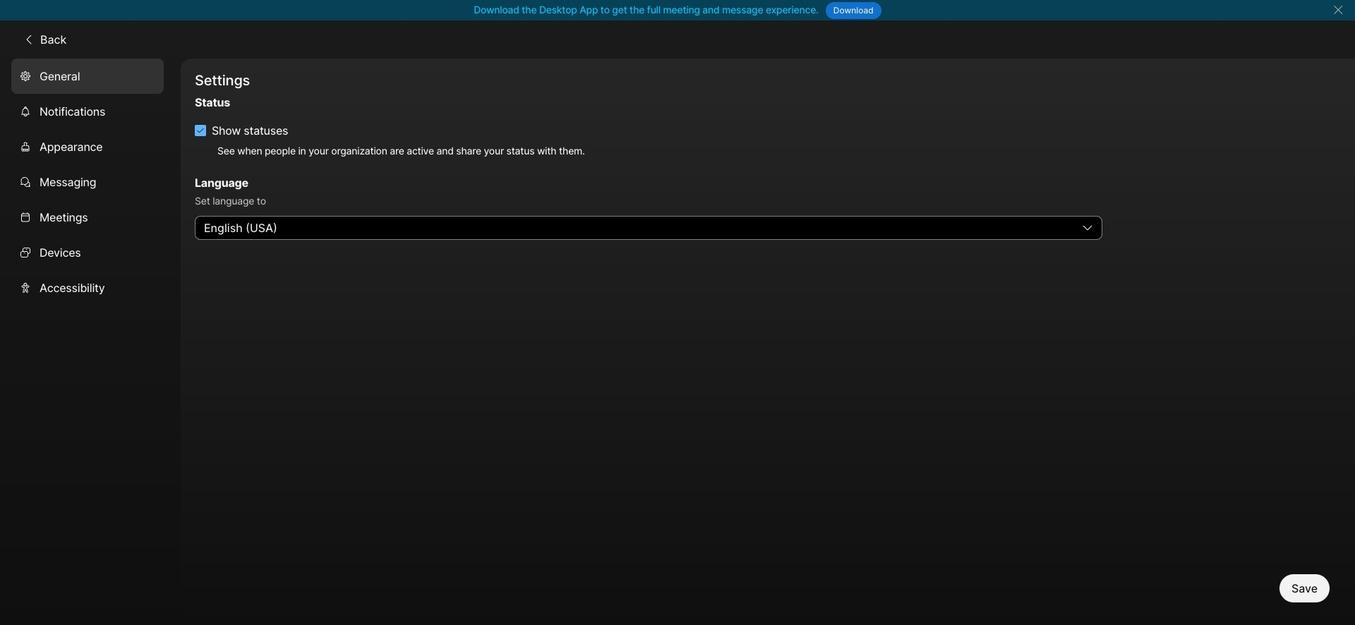 Task type: vqa. For each thing, say whether or not it's contained in the screenshot.
wrapper icon within Notifications tab
no



Task type: locate. For each thing, give the bounding box(es) containing it.
settings navigation
[[0, 58, 181, 625]]

notifications tab
[[11, 94, 164, 129]]

messaging tab
[[11, 164, 164, 199]]

appearance tab
[[11, 129, 164, 164]]

devices tab
[[11, 235, 164, 270]]

meetings tab
[[11, 199, 164, 235]]

accessibility tab
[[11, 270, 164, 305]]



Task type: describe. For each thing, give the bounding box(es) containing it.
cancel_16 image
[[1333, 4, 1344, 16]]

general tab
[[11, 58, 164, 94]]



